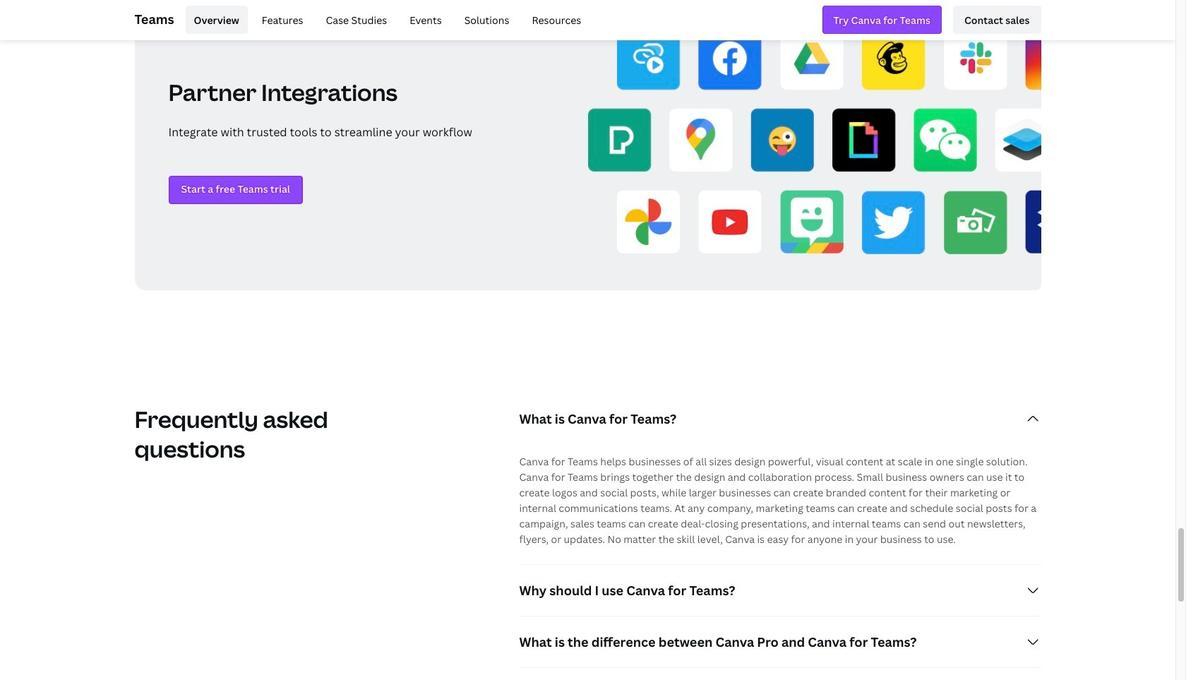 Task type: vqa. For each thing, say whether or not it's contained in the screenshot.
menu bar
yes



Task type: locate. For each thing, give the bounding box(es) containing it.
menu bar
[[180, 6, 590, 34]]



Task type: describe. For each thing, give the bounding box(es) containing it.
partner integrations image
[[588, 0, 1041, 290]]



